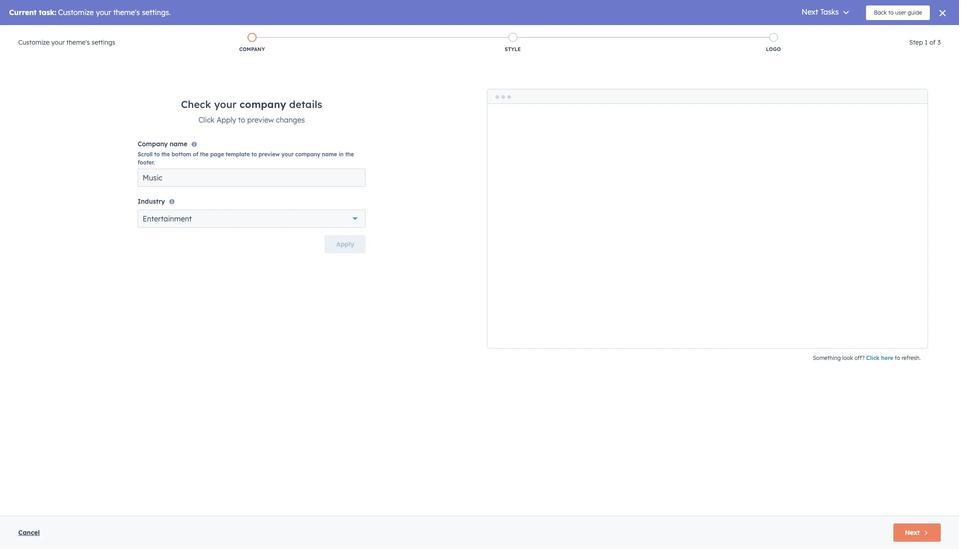 Task type: describe. For each thing, give the bounding box(es) containing it.
company for company name
[[138, 140, 168, 148]]

2 menu item from the left
[[815, 25, 832, 40]]

company inside the scroll to the bottom of the page template to preview your company name in the footer.
[[295, 151, 320, 158]]

your for customize
[[51, 38, 65, 47]]

next button
[[894, 524, 941, 542]]

notifications button
[[885, 25, 900, 40]]

scroll
[[138, 151, 153, 158]]

style
[[505, 46, 521, 52]]

settings link
[[872, 28, 883, 37]]

menu containing music
[[765, 25, 948, 40]]

1 menu item from the left
[[813, 25, 815, 40]]

refresh.
[[902, 355, 921, 362]]

page
[[210, 151, 224, 158]]

settings
[[92, 38, 115, 47]]

details
[[289, 98, 322, 111]]

template
[[226, 151, 250, 158]]

0 vertical spatial of
[[930, 38, 936, 47]]

scroll to the bottom of the page template to preview your company name in the footer.
[[138, 151, 354, 166]]

Company name text field
[[138, 169, 366, 187]]

here
[[881, 355, 893, 362]]

something look off? click here to refresh.
[[813, 355, 921, 362]]

style list item
[[382, 31, 643, 55]]

next
[[905, 529, 920, 537]]

customize your theme's settings
[[18, 38, 115, 47]]

help image
[[858, 29, 866, 37]]

Search HubSpot search field
[[831, 44, 943, 60]]

2 the from the left
[[200, 151, 209, 158]]

upgrade image
[[771, 29, 779, 37]]

notifications image
[[888, 29, 897, 37]]

cancel button
[[18, 527, 40, 538]]

company inside check your company details click apply to preview changes
[[240, 98, 286, 111]]

click here button
[[866, 354, 893, 362]]

marketplaces image
[[839, 29, 847, 37]]

customize
[[18, 38, 49, 47]]

list containing company
[[122, 31, 904, 55]]

1 the from the left
[[161, 151, 170, 158]]

entertainment
[[143, 214, 192, 223]]

1
[[925, 38, 928, 47]]

settings image
[[873, 29, 881, 37]]

hubspot image
[[16, 27, 27, 38]]

company for company
[[239, 46, 265, 52]]

to right here
[[895, 355, 900, 362]]

help button
[[854, 25, 870, 40]]

step
[[909, 38, 923, 47]]

3 the from the left
[[345, 151, 354, 158]]

cancel
[[18, 529, 40, 537]]

apply inside check your company details click apply to preview changes
[[217, 115, 236, 124]]



Task type: vqa. For each thing, say whether or not it's contained in the screenshot.
'by'
no



Task type: locate. For each thing, give the bounding box(es) containing it.
preview inside check your company details click apply to preview changes
[[247, 115, 274, 124]]

click
[[198, 115, 215, 124], [866, 355, 880, 362]]

company inside list item
[[239, 46, 265, 52]]

click inside check your company details click apply to preview changes
[[198, 115, 215, 124]]

company
[[239, 46, 265, 52], [138, 140, 168, 148]]

your
[[51, 38, 65, 47], [214, 98, 237, 111], [281, 151, 294, 158]]

of
[[930, 38, 936, 47], [193, 151, 198, 158]]

1 vertical spatial preview
[[259, 151, 280, 158]]

greg robinson image
[[908, 28, 916, 36]]

something
[[813, 355, 841, 362]]

footer.
[[138, 159, 155, 166]]

1 horizontal spatial company
[[239, 46, 265, 52]]

music
[[918, 29, 934, 36]]

click right off?
[[866, 355, 880, 362]]

menu item right upgrade
[[813, 25, 815, 40]]

entertainment button
[[138, 210, 366, 228]]

logo list item
[[643, 31, 904, 55]]

0 horizontal spatial company
[[240, 98, 286, 111]]

to right template
[[251, 151, 257, 158]]

0 horizontal spatial of
[[193, 151, 198, 158]]

1 horizontal spatial click
[[866, 355, 880, 362]]

changes
[[276, 115, 305, 124]]

0 vertical spatial your
[[51, 38, 65, 47]]

logo
[[766, 46, 781, 52]]

1 vertical spatial apply
[[336, 240, 354, 248]]

0 horizontal spatial name
[[170, 140, 187, 148]]

apply inside button
[[336, 240, 354, 248]]

company
[[240, 98, 286, 111], [295, 151, 320, 158]]

check
[[181, 98, 211, 111]]

of right 1
[[930, 38, 936, 47]]

your inside the scroll to the bottom of the page template to preview your company name in the footer.
[[281, 151, 294, 158]]

your for check
[[214, 98, 237, 111]]

in
[[339, 151, 344, 158]]

click down check
[[198, 115, 215, 124]]

off?
[[855, 355, 865, 362]]

search image
[[940, 49, 946, 55]]

the right in
[[345, 151, 354, 158]]

bottom
[[172, 151, 191, 158]]

0 horizontal spatial your
[[51, 38, 65, 47]]

list
[[122, 31, 904, 55]]

industry
[[138, 197, 165, 206]]

preview inside the scroll to the bottom of the page template to preview your company name in the footer.
[[259, 151, 280, 158]]

look
[[842, 355, 853, 362]]

2 vertical spatial your
[[281, 151, 294, 158]]

to
[[238, 115, 245, 124], [154, 151, 160, 158], [251, 151, 257, 158], [895, 355, 900, 362]]

hubspot link
[[11, 27, 34, 38]]

0 horizontal spatial apply
[[217, 115, 236, 124]]

2 horizontal spatial the
[[345, 151, 354, 158]]

to up template
[[238, 115, 245, 124]]

your down changes
[[281, 151, 294, 158]]

preview up the company name 'text field'
[[259, 151, 280, 158]]

1 vertical spatial name
[[322, 151, 337, 158]]

name up bottom
[[170, 140, 187, 148]]

1 horizontal spatial the
[[200, 151, 209, 158]]

2 horizontal spatial your
[[281, 151, 294, 158]]

the down the company name at the left top of page
[[161, 151, 170, 158]]

1 horizontal spatial your
[[214, 98, 237, 111]]

the left page
[[200, 151, 209, 158]]

0 vertical spatial company
[[239, 46, 265, 52]]

preview
[[247, 115, 274, 124], [259, 151, 280, 158]]

of right bottom
[[193, 151, 198, 158]]

apply button
[[325, 235, 366, 253]]

1 vertical spatial your
[[214, 98, 237, 111]]

0 horizontal spatial the
[[161, 151, 170, 158]]

to down the company name at the left top of page
[[154, 151, 160, 158]]

1 horizontal spatial apply
[[336, 240, 354, 248]]

0 vertical spatial apply
[[217, 115, 236, 124]]

company left in
[[295, 151, 320, 158]]

your right check
[[214, 98, 237, 111]]

1 vertical spatial of
[[193, 151, 198, 158]]

1 vertical spatial company
[[138, 140, 168, 148]]

0 vertical spatial company
[[240, 98, 286, 111]]

menu
[[765, 25, 948, 40]]

0 horizontal spatial click
[[198, 115, 215, 124]]

your left theme's
[[51, 38, 65, 47]]

of inside the scroll to the bottom of the page template to preview your company name in the footer.
[[193, 151, 198, 158]]

0 vertical spatial preview
[[247, 115, 274, 124]]

company name
[[138, 140, 187, 148]]

1 horizontal spatial company
[[295, 151, 320, 158]]

1 vertical spatial company
[[295, 151, 320, 158]]

name left in
[[322, 151, 337, 158]]

0 vertical spatial name
[[170, 140, 187, 148]]

3
[[938, 38, 941, 47]]

name
[[170, 140, 187, 148], [322, 151, 337, 158]]

1 horizontal spatial name
[[322, 151, 337, 158]]

preview left changes
[[247, 115, 274, 124]]

theme's
[[66, 38, 90, 47]]

menu item left marketplaces popup button
[[815, 25, 832, 40]]

company up changes
[[240, 98, 286, 111]]

1 horizontal spatial of
[[930, 38, 936, 47]]

music button
[[902, 25, 947, 40]]

0 horizontal spatial company
[[138, 140, 168, 148]]

step 1 of 3
[[909, 38, 941, 47]]

name inside the scroll to the bottom of the page template to preview your company name in the footer.
[[322, 151, 337, 158]]

your inside check your company details click apply to preview changes
[[214, 98, 237, 111]]

apply
[[217, 115, 236, 124], [336, 240, 354, 248]]

the
[[161, 151, 170, 158], [200, 151, 209, 158], [345, 151, 354, 158]]

1 vertical spatial click
[[866, 355, 880, 362]]

to inside check your company details click apply to preview changes
[[238, 115, 245, 124]]

company list item
[[122, 31, 382, 55]]

search button
[[936, 44, 951, 60]]

upgrade
[[781, 30, 807, 37]]

menu item
[[813, 25, 815, 40], [815, 25, 832, 40]]

0 vertical spatial click
[[198, 115, 215, 124]]

marketplaces button
[[833, 25, 852, 40]]

check your company details click apply to preview changes
[[181, 98, 322, 124]]



